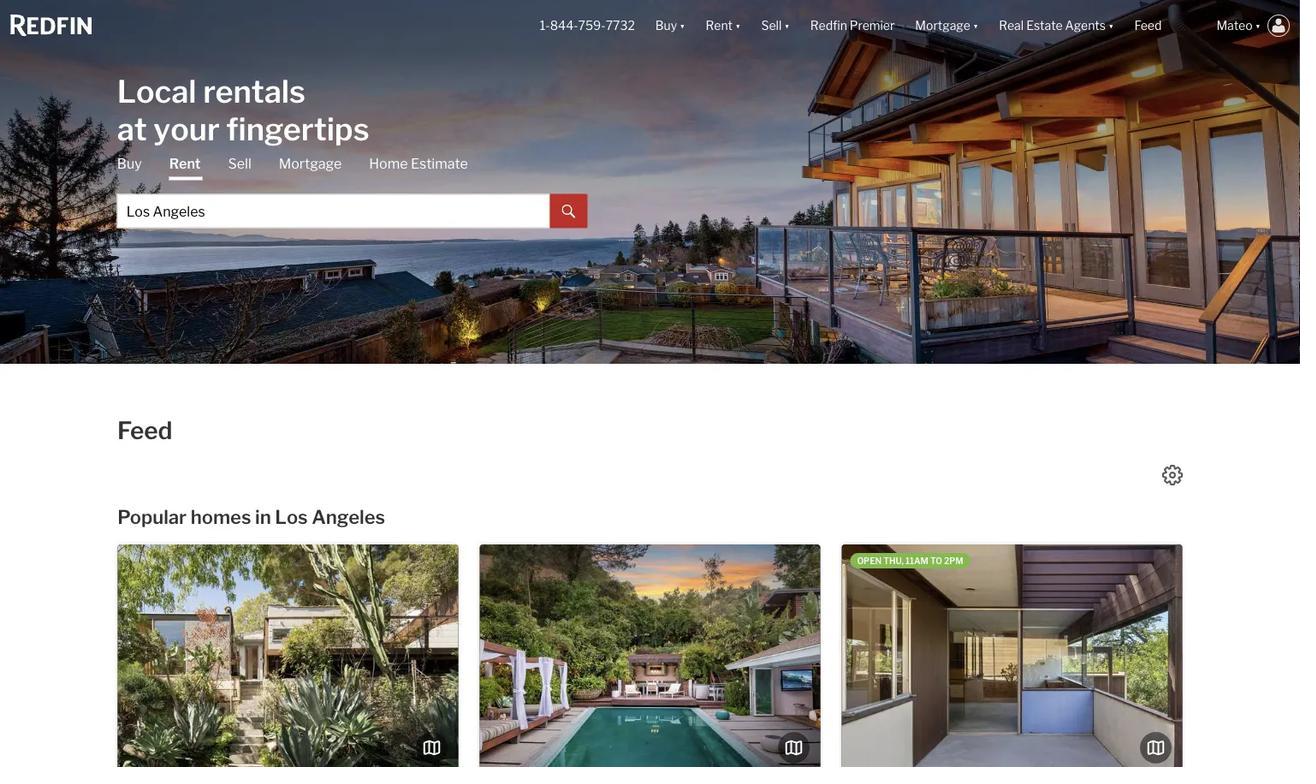 Task type: describe. For each thing, give the bounding box(es) containing it.
redfin premier
[[810, 18, 895, 33]]

1 photo of 2605 laurel pass, los angeles, ca 90046 image from the left
[[480, 544, 821, 767]]

los
[[275, 505, 308, 529]]

submit search image
[[562, 205, 576, 218]]

▾ for sell ▾
[[784, 18, 790, 33]]

open thu, 11am to 2pm
[[857, 556, 964, 566]]

local rentals at your fingertips
[[117, 72, 369, 148]]

▾ for mortgage ▾
[[973, 18, 979, 33]]

local
[[117, 72, 197, 110]]

sell for sell ▾
[[761, 18, 782, 33]]

1 vertical spatial feed
[[117, 416, 173, 445]]

rent ▾
[[706, 18, 741, 33]]

rent ▾ button
[[696, 0, 751, 51]]

▾ for rent ▾
[[735, 18, 741, 33]]

redfin
[[810, 18, 847, 33]]

home estimate link
[[369, 155, 468, 173]]

7732
[[606, 18, 635, 33]]

sell for sell
[[228, 155, 251, 172]]

real estate agents ▾ link
[[999, 0, 1114, 51]]

buy ▾
[[656, 18, 685, 33]]

1-844-759-7732 link
[[540, 18, 635, 33]]

redfin premier button
[[800, 0, 905, 51]]

mortgage ▾ button
[[905, 0, 989, 51]]

759-
[[578, 18, 606, 33]]

real estate agents ▾ button
[[989, 0, 1124, 51]]

2 photo of 2605 laurel pass, los angeles, ca 90046 image from the left
[[820, 544, 1161, 767]]

feed button
[[1124, 0, 1207, 51]]

sell link
[[228, 155, 251, 173]]

feed inside button
[[1135, 18, 1162, 33]]

2 photo of 3940 san rafael ave, los angeles, ca 90065 image from the left
[[1183, 544, 1300, 767]]

1 photo of 1854 phillips way, los angeles, ca 90042 image from the left
[[118, 544, 458, 767]]

rent ▾ button
[[706, 0, 741, 51]]

sell ▾ button
[[761, 0, 790, 51]]

1 photo of 3940 san rafael ave, los angeles, ca 90065 image from the left
[[842, 544, 1183, 767]]

11am
[[906, 556, 929, 566]]

mortgage for mortgage
[[279, 155, 342, 172]]

1-844-759-7732
[[540, 18, 635, 33]]

mortgage link
[[279, 155, 342, 173]]

homes
[[191, 505, 251, 529]]

▾ for mateo ▾
[[1255, 18, 1261, 33]]

1-
[[540, 18, 550, 33]]

at
[[117, 110, 147, 148]]

open
[[857, 556, 882, 566]]

estate
[[1027, 18, 1063, 33]]

844-
[[550, 18, 578, 33]]

buy ▾ button
[[645, 0, 696, 51]]



Task type: vqa. For each thing, say whether or not it's contained in the screenshot.
18420 PURDUE DR
no



Task type: locate. For each thing, give the bounding box(es) containing it.
mortgage ▾ button
[[915, 0, 979, 51]]

1 horizontal spatial buy
[[656, 18, 677, 33]]

▾ right mateo
[[1255, 18, 1261, 33]]

City, Address, School, Building, ZIP search field
[[117, 194, 550, 228]]

agents
[[1065, 18, 1106, 33]]

rent inside dropdown button
[[706, 18, 733, 33]]

to
[[930, 556, 942, 566]]

1 horizontal spatial sell
[[761, 18, 782, 33]]

▾ for buy ▾
[[680, 18, 685, 33]]

0 horizontal spatial sell
[[228, 155, 251, 172]]

1 vertical spatial mortgage
[[279, 155, 342, 172]]

sell ▾ button
[[751, 0, 800, 51]]

rentals
[[203, 72, 306, 110]]

buy for buy
[[117, 155, 142, 172]]

mortgage for mortgage ▾
[[915, 18, 971, 33]]

in
[[255, 505, 271, 529]]

1 horizontal spatial rent
[[706, 18, 733, 33]]

thu,
[[884, 556, 904, 566]]

buy inside tab list
[[117, 155, 142, 172]]

rent
[[706, 18, 733, 33], [169, 155, 201, 172]]

rent for rent ▾
[[706, 18, 733, 33]]

▾ left rent ▾ on the right of page
[[680, 18, 685, 33]]

0 vertical spatial sell
[[761, 18, 782, 33]]

buy right the 7732
[[656, 18, 677, 33]]

▾ left real
[[973, 18, 979, 33]]

sell ▾
[[761, 18, 790, 33]]

sell
[[761, 18, 782, 33], [228, 155, 251, 172]]

sell right rent ▾ on the right of page
[[761, 18, 782, 33]]

sell inside dropdown button
[[761, 18, 782, 33]]

buy ▾ button
[[656, 0, 685, 51]]

popular
[[117, 505, 187, 529]]

1 vertical spatial rent
[[169, 155, 201, 172]]

mateo ▾
[[1217, 18, 1261, 33]]

6 ▾ from the left
[[1255, 18, 1261, 33]]

2 ▾ from the left
[[735, 18, 741, 33]]

0 horizontal spatial buy
[[117, 155, 142, 172]]

0 vertical spatial buy
[[656, 18, 677, 33]]

rent right buy ▾
[[706, 18, 733, 33]]

buy link
[[117, 155, 142, 173]]

0 vertical spatial rent
[[706, 18, 733, 33]]

mortgage left real
[[915, 18, 971, 33]]

photo of 3940 san rafael ave, los angeles, ca 90065 image
[[842, 544, 1183, 767], [1183, 544, 1300, 767]]

0 vertical spatial mortgage
[[915, 18, 971, 33]]

fingertips
[[226, 110, 369, 148]]

real estate agents ▾
[[999, 18, 1114, 33]]

mortgage inside tab list
[[279, 155, 342, 172]]

0 horizontal spatial rent
[[169, 155, 201, 172]]

mortgage inside dropdown button
[[915, 18, 971, 33]]

0 horizontal spatial feed
[[117, 416, 173, 445]]

mortgage down fingertips
[[279, 155, 342, 172]]

rent link
[[169, 155, 201, 180]]

▾ left 'sell ▾'
[[735, 18, 741, 33]]

1 horizontal spatial mortgage
[[915, 18, 971, 33]]

real
[[999, 18, 1024, 33]]

buy down at
[[117, 155, 142, 172]]

sell down 'local rentals at your fingertips'
[[228, 155, 251, 172]]

buy
[[656, 18, 677, 33], [117, 155, 142, 172]]

mortgage
[[915, 18, 971, 33], [279, 155, 342, 172]]

angeles
[[312, 505, 385, 529]]

photo of 1854 phillips way, los angeles, ca 90042 image
[[118, 544, 458, 767], [458, 544, 799, 767]]

5 ▾ from the left
[[1109, 18, 1114, 33]]

home
[[369, 155, 408, 172]]

tab list
[[117, 155, 588, 228]]

rent down your
[[169, 155, 201, 172]]

buy for buy ▾
[[656, 18, 677, 33]]

▾
[[680, 18, 685, 33], [735, 18, 741, 33], [784, 18, 790, 33], [973, 18, 979, 33], [1109, 18, 1114, 33], [1255, 18, 1261, 33]]

2pm
[[944, 556, 964, 566]]

mateo
[[1217, 18, 1253, 33]]

sell inside tab list
[[228, 155, 251, 172]]

▾ left redfin
[[784, 18, 790, 33]]

mortgage ▾
[[915, 18, 979, 33]]

1 vertical spatial sell
[[228, 155, 251, 172]]

tab list containing buy
[[117, 155, 588, 228]]

your
[[154, 110, 220, 148]]

rent for rent
[[169, 155, 201, 172]]

1 horizontal spatial feed
[[1135, 18, 1162, 33]]

3 ▾ from the left
[[784, 18, 790, 33]]

popular homes in los angeles
[[117, 505, 385, 529]]

estimate
[[411, 155, 468, 172]]

0 vertical spatial feed
[[1135, 18, 1162, 33]]

rent inside tab list
[[169, 155, 201, 172]]

home estimate
[[369, 155, 468, 172]]

premier
[[850, 18, 895, 33]]

photo of 2605 laurel pass, los angeles, ca 90046 image
[[480, 544, 821, 767], [820, 544, 1161, 767]]

2 photo of 1854 phillips way, los angeles, ca 90042 image from the left
[[458, 544, 799, 767]]

1 ▾ from the left
[[680, 18, 685, 33]]

0 horizontal spatial mortgage
[[279, 155, 342, 172]]

▾ right agents
[[1109, 18, 1114, 33]]

feed
[[1135, 18, 1162, 33], [117, 416, 173, 445]]

buy inside dropdown button
[[656, 18, 677, 33]]

1 vertical spatial buy
[[117, 155, 142, 172]]

4 ▾ from the left
[[973, 18, 979, 33]]



